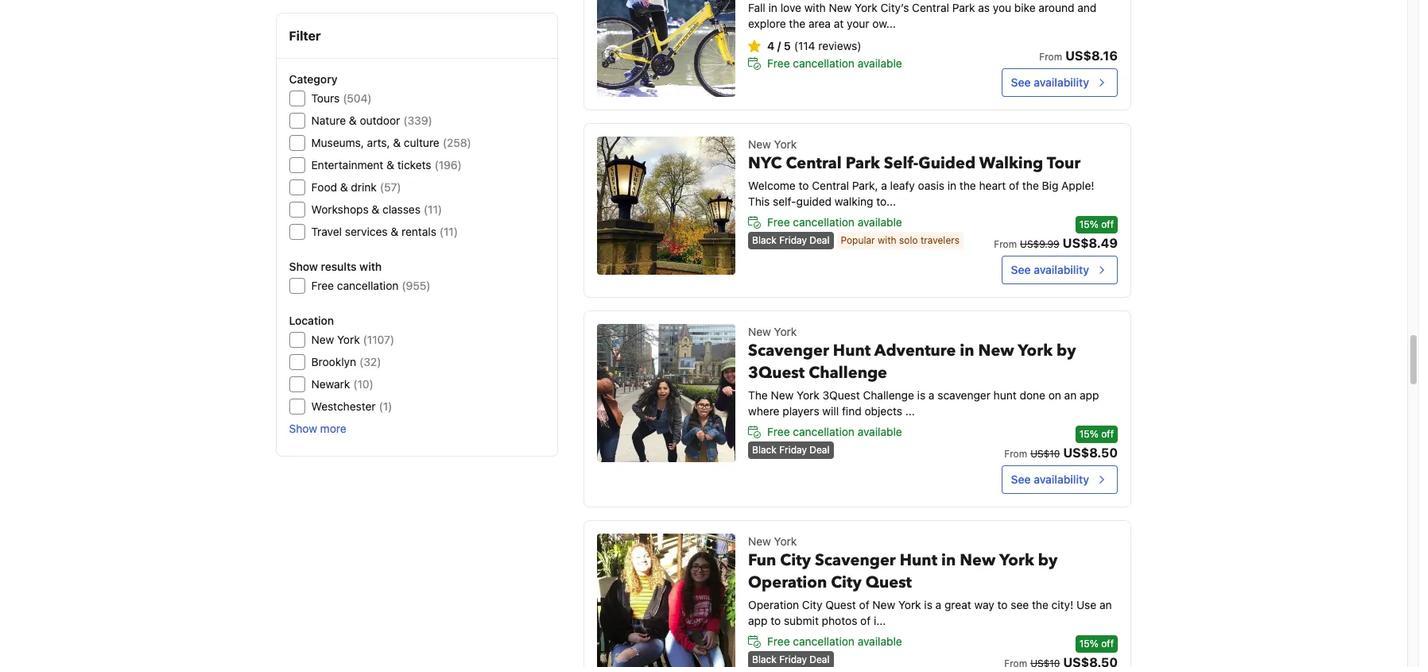 Task type: locate. For each thing, give the bounding box(es) containing it.
entertainment & tickets (196)
[[312, 158, 462, 172]]

0 vertical spatial 3quest
[[748, 363, 805, 384]]

0 vertical spatial see
[[1011, 76, 1031, 89]]

0 horizontal spatial hunt
[[833, 340, 871, 362]]

city up photos
[[831, 573, 862, 594]]

0 vertical spatial quest
[[866, 573, 912, 594]]

deal down submit
[[810, 654, 830, 666]]

show left 'more'
[[289, 422, 318, 436]]

1 vertical spatial show
[[289, 422, 318, 436]]

2 availability from the top
[[1034, 263, 1089, 277]]

1 horizontal spatial app
[[1080, 389, 1099, 402]]

is left scavenger
[[917, 389, 926, 402]]

0 horizontal spatial with
[[360, 260, 382, 274]]

(1107)
[[364, 333, 395, 347]]

1 vertical spatial city
[[831, 573, 862, 594]]

show left results
[[289, 260, 318, 274]]

1 horizontal spatial park
[[953, 1, 975, 14]]

new right the
[[771, 389, 794, 402]]

5
[[784, 39, 791, 52]]

0 horizontal spatial to
[[771, 615, 781, 628]]

(504)
[[343, 91, 372, 105]]

from left us$9.99
[[994, 239, 1017, 250]]

2 see availability from the top
[[1011, 263, 1089, 277]]

photos
[[822, 615, 858, 628]]

0 vertical spatial by
[[1057, 340, 1076, 362]]

15% up us$8.50
[[1080, 429, 1099, 441]]

brooklyn (32)
[[312, 355, 382, 369]]

4 free cancellation available from the top
[[767, 635, 902, 649]]

black friday deal down submit
[[752, 654, 830, 666]]

see
[[1011, 76, 1031, 89], [1011, 263, 1031, 277], [1011, 473, 1031, 487]]

2 vertical spatial availability
[[1034, 473, 1089, 487]]

by inside new york scavenger hunt adventure in new york by 3quest challenge the new york 3quest challenge is a scavenger hunt done on an app where players will find objects ...
[[1057, 340, 1076, 362]]

with up 'area'
[[805, 1, 826, 14]]

1 vertical spatial see availability
[[1011, 263, 1089, 277]]

0 vertical spatial 15%
[[1080, 219, 1099, 231]]

1 vertical spatial with
[[878, 235, 897, 247]]

black for scavenger
[[752, 445, 777, 456]]

new
[[829, 1, 852, 14], [748, 138, 771, 151], [748, 325, 771, 339], [312, 333, 335, 347], [979, 340, 1014, 362], [771, 389, 794, 402], [748, 535, 771, 549], [960, 550, 996, 572], [873, 599, 896, 612]]

2 vertical spatial to
[[771, 615, 781, 628]]

park
[[953, 1, 975, 14], [846, 153, 880, 174]]

0 vertical spatial central
[[912, 1, 950, 14]]

new down 'location'
[[312, 333, 335, 347]]

a left scavenger
[[929, 389, 935, 402]]

2 vertical spatial friday
[[779, 654, 807, 666]]

fall in love with new york city's central park as you bike around and explore the area at your ow...
[[748, 1, 1097, 30]]

3 see availability from the top
[[1011, 473, 1089, 487]]

0 vertical spatial app
[[1080, 389, 1099, 402]]

0 vertical spatial friday
[[779, 235, 807, 247]]

love
[[781, 1, 802, 14]]

0 vertical spatial off
[[1102, 219, 1114, 231]]

tours (504)
[[312, 91, 372, 105]]

3 black friday deal from the top
[[752, 654, 830, 666]]

0 vertical spatial a
[[881, 179, 887, 192]]

scavenger inside new york scavenger hunt adventure in new york by 3quest challenge the new york 3quest challenge is a scavenger hunt done on an app where players will find objects ...
[[748, 340, 829, 362]]

15% off from us$9.99 us$8.49
[[994, 219, 1118, 250]]

1 vertical spatial is
[[924, 599, 933, 612]]

app right on
[[1080, 389, 1099, 402]]

brooklyn
[[312, 355, 357, 369]]

park up park,
[[846, 153, 880, 174]]

0 vertical spatial an
[[1065, 389, 1077, 402]]

the left big
[[1023, 179, 1039, 192]]

1 horizontal spatial to
[[799, 179, 809, 192]]

show results with
[[289, 260, 382, 274]]

city up submit
[[802, 599, 823, 612]]

the inside new york fun city scavenger hunt in new york by operation city quest operation city quest of new york is a great way to see the city! use an app to submit photos of i...
[[1032, 599, 1049, 612]]

(11) up rentals at left top
[[424, 203, 443, 216]]

2 horizontal spatial with
[[878, 235, 897, 247]]

friday down self-
[[779, 235, 807, 247]]

quest up i...
[[866, 573, 912, 594]]

cancellation down guided
[[793, 216, 855, 229]]

0 vertical spatial deal
[[810, 235, 830, 247]]

4 / 5 (114 reviews)
[[767, 39, 862, 52]]

a
[[881, 179, 887, 192], [929, 389, 935, 402], [936, 599, 942, 612]]

1 off from the top
[[1102, 219, 1114, 231]]

availability down us$10
[[1034, 473, 1089, 487]]

with left solo
[[878, 235, 897, 247]]

2 vertical spatial black
[[752, 654, 777, 666]]

from us$8.16
[[1040, 49, 1118, 63]]

quest up photos
[[826, 599, 856, 612]]

available for scavenger
[[858, 635, 902, 649]]

see availability for walking
[[1011, 263, 1089, 277]]

in right oasis
[[948, 179, 957, 192]]

availability down us$9.99
[[1034, 263, 1089, 277]]

park,
[[852, 179, 878, 192]]

0 horizontal spatial a
[[881, 179, 887, 192]]

& down 'classes'
[[391, 225, 399, 239]]

us$9.99
[[1020, 239, 1060, 250]]

in up scavenger
[[960, 340, 975, 362]]

1 vertical spatial (11)
[[440, 225, 458, 239]]

in right 'fall'
[[769, 1, 778, 14]]

0 vertical spatial availability
[[1034, 76, 1089, 89]]

operation down fun
[[748, 573, 827, 594]]

free cancellation available down walking
[[767, 216, 902, 229]]

1 vertical spatial a
[[929, 389, 935, 402]]

from inside 'from us$8.16'
[[1040, 51, 1062, 63]]

0 horizontal spatial park
[[846, 153, 880, 174]]

1 vertical spatial operation
[[748, 599, 799, 612]]

from inside 15% off from us$10 us$8.50
[[1005, 449, 1028, 460]]

deal for city
[[810, 654, 830, 666]]

new up "at" on the right of page
[[829, 1, 852, 14]]

the down 'love'
[[789, 17, 806, 30]]

2 horizontal spatial a
[[936, 599, 942, 612]]

cancellation
[[793, 56, 855, 70], [793, 216, 855, 229], [337, 279, 399, 293], [793, 425, 855, 439], [793, 635, 855, 649]]

self-
[[773, 195, 797, 208]]

in inside new york scavenger hunt adventure in new york by 3quest challenge the new york 3quest challenge is a scavenger hunt done on an app where players will find objects ...
[[960, 340, 975, 362]]

2 vertical spatial off
[[1102, 639, 1114, 650]]

2 available from the top
[[858, 216, 902, 229]]

nature & outdoor (339)
[[312, 114, 433, 127]]

1 vertical spatial see
[[1011, 263, 1031, 277]]

workshops & classes (11)
[[312, 203, 443, 216]]

3 free cancellation available from the top
[[767, 425, 902, 439]]

3quest
[[748, 363, 805, 384], [823, 389, 860, 402]]

with up free cancellation (955)
[[360, 260, 382, 274]]

1 vertical spatial deal
[[810, 445, 830, 456]]

an inside new york scavenger hunt adventure in new york by 3quest challenge the new york 3quest challenge is a scavenger hunt done on an app where players will find objects ...
[[1065, 389, 1077, 402]]

park left as
[[953, 1, 975, 14]]

0 vertical spatial scavenger
[[748, 340, 829, 362]]

0 vertical spatial black
[[752, 235, 777, 247]]

2 show from the top
[[289, 422, 318, 436]]

1 vertical spatial an
[[1100, 599, 1112, 612]]

3 black from the top
[[752, 654, 777, 666]]

available for park
[[858, 216, 902, 229]]

from inside 15% off from us$9.99 us$8.49
[[994, 239, 1017, 250]]

app left submit
[[748, 615, 768, 628]]

& for tickets
[[387, 158, 395, 172]]

1 available from the top
[[858, 56, 902, 70]]

deal down will
[[810, 445, 830, 456]]

see down us$9.99
[[1011, 263, 1031, 277]]

the right see
[[1032, 599, 1049, 612]]

1 horizontal spatial a
[[929, 389, 935, 402]]

from for york
[[1005, 449, 1028, 460]]

by up city!
[[1038, 550, 1058, 572]]

availability down 'from us$8.16'
[[1034, 76, 1089, 89]]

in up great
[[942, 550, 956, 572]]

1 vertical spatial scavenger
[[815, 550, 896, 572]]

2 vertical spatial deal
[[810, 654, 830, 666]]

0 vertical spatial black friday deal
[[752, 235, 830, 247]]

1 vertical spatial to
[[998, 599, 1008, 612]]

& for outdoor
[[349, 114, 357, 127]]

2 vertical spatial a
[[936, 599, 942, 612]]

new york fun city scavenger hunt in new york by operation city quest operation city quest of new york is a great way to see the city! use an app to submit photos of i...
[[748, 535, 1112, 628]]

black friday deal down self-
[[752, 235, 830, 247]]

nyc central park self-guided walking tour image
[[597, 137, 736, 275]]

2 15% from the top
[[1080, 429, 1099, 441]]

challenge up objects on the right bottom of page
[[863, 389, 914, 402]]

show
[[289, 260, 318, 274], [289, 422, 318, 436]]

2 black friday deal from the top
[[752, 445, 830, 456]]

free down where at the right bottom
[[767, 425, 790, 439]]

1 horizontal spatial hunt
[[900, 550, 938, 572]]

self-
[[884, 153, 919, 174]]

city!
[[1052, 599, 1074, 612]]

quest
[[866, 573, 912, 594], [826, 599, 856, 612]]

3quest up find on the bottom of the page
[[823, 389, 860, 402]]

15% up us$8.49
[[1080, 219, 1099, 231]]

1 vertical spatial black friday deal
[[752, 445, 830, 456]]

2 friday from the top
[[779, 445, 807, 456]]

1 vertical spatial black
[[752, 445, 777, 456]]

(11)
[[424, 203, 443, 216], [440, 225, 458, 239]]

to
[[799, 179, 809, 192], [998, 599, 1008, 612], [771, 615, 781, 628]]

1 vertical spatial 15%
[[1080, 429, 1099, 441]]

app inside new york scavenger hunt adventure in new york by 3quest challenge the new york 3quest challenge is a scavenger hunt done on an app where players will find objects ...
[[1080, 389, 1099, 402]]

4
[[767, 39, 775, 52]]

2 vertical spatial 15%
[[1080, 639, 1099, 650]]

available
[[858, 56, 902, 70], [858, 216, 902, 229], [858, 425, 902, 439], [858, 635, 902, 649]]

free
[[767, 56, 790, 70], [767, 216, 790, 229], [312, 279, 334, 293], [767, 425, 790, 439], [767, 635, 790, 649]]

scavenger up the
[[748, 340, 829, 362]]

15% for scavenger hunt adventure in new york by 3quest challenge
[[1080, 429, 1099, 441]]

1 black from the top
[[752, 235, 777, 247]]

0 vertical spatial from
[[1040, 51, 1062, 63]]

players
[[783, 405, 820, 418]]

as
[[978, 1, 990, 14]]

available down to...
[[858, 216, 902, 229]]

black
[[752, 235, 777, 247], [752, 445, 777, 456], [752, 654, 777, 666]]

1 see availability from the top
[[1011, 76, 1089, 89]]

availability for by
[[1034, 473, 1089, 487]]

15% inside 15% off from us$9.99 us$8.49
[[1080, 219, 1099, 231]]

2 see from the top
[[1011, 263, 1031, 277]]

3quest up the
[[748, 363, 805, 384]]

2 black from the top
[[752, 445, 777, 456]]

is left great
[[924, 599, 933, 612]]

new up nyc
[[748, 138, 771, 151]]

1 vertical spatial central
[[786, 153, 842, 174]]

available down ow...
[[858, 56, 902, 70]]

2 operation from the top
[[748, 599, 799, 612]]

1 operation from the top
[[748, 573, 827, 594]]

0 vertical spatial see availability
[[1011, 76, 1089, 89]]

0 vertical spatial (11)
[[424, 203, 443, 216]]

york inside fall in love with new york city's central park as you bike around and explore the area at your ow...
[[855, 1, 878, 14]]

show more
[[289, 422, 347, 436]]

black friday deal down the players
[[752, 445, 830, 456]]

1 vertical spatial availability
[[1034, 263, 1089, 277]]

friday down submit
[[779, 654, 807, 666]]

free cancellation available down reviews)
[[767, 56, 902, 70]]

15% off from us$10 us$8.50
[[1005, 429, 1118, 460]]

an
[[1065, 389, 1077, 402], [1100, 599, 1112, 612]]

scavenger
[[748, 340, 829, 362], [815, 550, 896, 572]]

app
[[1080, 389, 1099, 402], [748, 615, 768, 628]]

to left submit
[[771, 615, 781, 628]]

& up (57)
[[387, 158, 395, 172]]

2 vertical spatial with
[[360, 260, 382, 274]]

a up to...
[[881, 179, 887, 192]]

see down bike
[[1011, 76, 1031, 89]]

0 vertical spatial is
[[917, 389, 926, 402]]

0 vertical spatial of
[[1009, 179, 1020, 192]]

0 vertical spatial operation
[[748, 573, 827, 594]]

from left us$8.16
[[1040, 51, 1062, 63]]

0 vertical spatial hunt
[[833, 340, 871, 362]]

available down objects on the right bottom of page
[[858, 425, 902, 439]]

an right use
[[1100, 599, 1112, 612]]

& up "travel services & rentals (11)"
[[372, 203, 380, 216]]

1 deal from the top
[[810, 235, 830, 247]]

1 show from the top
[[289, 260, 318, 274]]

1 vertical spatial app
[[748, 615, 768, 628]]

0 horizontal spatial an
[[1065, 389, 1077, 402]]

0 vertical spatial to
[[799, 179, 809, 192]]

0 horizontal spatial quest
[[826, 599, 856, 612]]

to inside new york nyc central park self-guided walking tour welcome to central park, a leafy oasis in the heart of the big apple! this self-guided walking to...
[[799, 179, 809, 192]]

see availability down us$10
[[1011, 473, 1089, 487]]

results
[[321, 260, 357, 274]]

the inside fall in love with new york city's central park as you bike around and explore the area at your ow...
[[789, 17, 806, 30]]

0 horizontal spatial 3quest
[[748, 363, 805, 384]]

free for scavenger
[[767, 425, 790, 439]]

1 horizontal spatial with
[[805, 1, 826, 14]]

black friday deal
[[752, 235, 830, 247], [752, 445, 830, 456], [752, 654, 830, 666]]

see for walking
[[1011, 263, 1031, 277]]

3 15% from the top
[[1080, 639, 1099, 650]]

black for fun
[[752, 654, 777, 666]]

cancellation down results
[[337, 279, 399, 293]]

services
[[345, 225, 388, 239]]

2 deal from the top
[[810, 445, 830, 456]]

york inside new york nyc central park self-guided walking tour welcome to central park, a leafy oasis in the heart of the big apple! this self-guided walking to...
[[774, 138, 797, 151]]

friday down the players
[[779, 445, 807, 456]]

cancellation down will
[[793, 425, 855, 439]]

cancellation down photos
[[793, 635, 855, 649]]

more
[[321, 422, 347, 436]]

new up fun
[[748, 535, 771, 549]]

see down us$10
[[1011, 473, 1031, 487]]

0 vertical spatial park
[[953, 1, 975, 14]]

& left drink
[[341, 181, 348, 194]]

with
[[805, 1, 826, 14], [878, 235, 897, 247], [360, 260, 382, 274]]

1 vertical spatial quest
[[826, 599, 856, 612]]

2 horizontal spatial to
[[998, 599, 1008, 612]]

scavenger up photos
[[815, 550, 896, 572]]

cancellation for scavenger
[[793, 425, 855, 439]]

travelers
[[921, 235, 960, 247]]

1 vertical spatial hunt
[[900, 550, 938, 572]]

3 see from the top
[[1011, 473, 1031, 487]]

an inside new york fun city scavenger hunt in new york by operation city quest operation city quest of new york is a great way to see the city! use an app to submit photos of i...
[[1100, 599, 1112, 612]]

nature
[[312, 114, 346, 127]]

by up on
[[1057, 340, 1076, 362]]

museums,
[[312, 136, 365, 150]]

walking
[[980, 153, 1044, 174]]

walking
[[835, 195, 874, 208]]

2 vertical spatial see
[[1011, 473, 1031, 487]]

1 15% from the top
[[1080, 219, 1099, 231]]

1 vertical spatial off
[[1102, 429, 1114, 441]]

15% down use
[[1080, 639, 1099, 650]]

deal left popular
[[810, 235, 830, 247]]

operation up submit
[[748, 599, 799, 612]]

challenge up find on the bottom of the page
[[809, 363, 888, 384]]

free down self-
[[767, 216, 790, 229]]

free cancellation available down photos
[[767, 635, 902, 649]]

city right fun
[[780, 550, 811, 572]]

2 free cancellation available from the top
[[767, 216, 902, 229]]

hunt inside new york scavenger hunt adventure in new york by 3quest challenge the new york 3quest challenge is a scavenger hunt done on an app where players will find objects ...
[[833, 340, 871, 362]]

free down submit
[[767, 635, 790, 649]]

4 available from the top
[[858, 635, 902, 649]]

hunt
[[833, 340, 871, 362], [900, 550, 938, 572]]

adventure
[[875, 340, 956, 362]]

new inside fall in love with new york city's central park as you bike around and explore the area at your ow...
[[829, 1, 852, 14]]

3 deal from the top
[[810, 654, 830, 666]]

central inside fall in love with new york city's central park as you bike around and explore the area at your ow...
[[912, 1, 950, 14]]

2 vertical spatial city
[[802, 599, 823, 612]]

available down i...
[[858, 635, 902, 649]]

& down (504)
[[349, 114, 357, 127]]

the left heart
[[960, 179, 976, 192]]

from left us$10
[[1005, 449, 1028, 460]]

filter
[[289, 29, 321, 43]]

rentals
[[402, 225, 437, 239]]

1 vertical spatial friday
[[779, 445, 807, 456]]

&
[[349, 114, 357, 127], [393, 136, 401, 150], [387, 158, 395, 172], [341, 181, 348, 194], [372, 203, 380, 216], [391, 225, 399, 239]]

(11) right rentals at left top
[[440, 225, 458, 239]]

use
[[1077, 599, 1097, 612]]

1 vertical spatial from
[[994, 239, 1017, 250]]

to up guided
[[799, 179, 809, 192]]

0 vertical spatial with
[[805, 1, 826, 14]]

2 off from the top
[[1102, 429, 1114, 441]]

show inside button
[[289, 422, 318, 436]]

new inside new york nyc central park self-guided walking tour welcome to central park, a leafy oasis in the heart of the big apple! this self-guided walking to...
[[748, 138, 771, 151]]

2 vertical spatial of
[[861, 615, 871, 628]]

food & drink (57)
[[312, 181, 402, 194]]

black friday deal for scavenger
[[752, 445, 830, 456]]

by
[[1057, 340, 1076, 362], [1038, 550, 1058, 572]]

off inside 15% off from us$9.99 us$8.49
[[1102, 219, 1114, 231]]

in
[[769, 1, 778, 14], [948, 179, 957, 192], [960, 340, 975, 362], [942, 550, 956, 572]]

see availability down us$9.99
[[1011, 263, 1089, 277]]

show for show more
[[289, 422, 318, 436]]

an right on
[[1065, 389, 1077, 402]]

find
[[842, 405, 862, 418]]

challenge
[[809, 363, 888, 384], [863, 389, 914, 402]]

free for nyc
[[767, 216, 790, 229]]

1 horizontal spatial 3quest
[[823, 389, 860, 402]]

3 friday from the top
[[779, 654, 807, 666]]

to left see
[[998, 599, 1008, 612]]

off inside 15% off from us$10 us$8.50
[[1102, 429, 1114, 441]]

a inside new york scavenger hunt adventure in new york by 3quest challenge the new york 3quest challenge is a scavenger hunt done on an app where players will find objects ...
[[929, 389, 935, 402]]

0 vertical spatial show
[[289, 260, 318, 274]]

new up hunt
[[979, 340, 1014, 362]]

app inside new york fun city scavenger hunt in new york by operation city quest operation city quest of new york is a great way to see the city! use an app to submit photos of i...
[[748, 615, 768, 628]]

1 vertical spatial park
[[846, 153, 880, 174]]

3 availability from the top
[[1034, 473, 1089, 487]]

3 available from the top
[[858, 425, 902, 439]]

deal
[[810, 235, 830, 247], [810, 445, 830, 456], [810, 654, 830, 666]]

see availability down 'from us$8.16'
[[1011, 76, 1089, 89]]

1 horizontal spatial an
[[1100, 599, 1112, 612]]

in inside new york fun city scavenger hunt in new york by operation city quest operation city quest of new york is a great way to see the city! use an app to submit photos of i...
[[942, 550, 956, 572]]

15% inside 15% off from us$10 us$8.50
[[1080, 429, 1099, 441]]

cancellation for fun
[[793, 635, 855, 649]]

objects
[[865, 405, 903, 418]]

2 vertical spatial black friday deal
[[752, 654, 830, 666]]

15%
[[1080, 219, 1099, 231], [1080, 429, 1099, 441], [1080, 639, 1099, 650]]

new york scavenger hunt adventure in new york by 3quest challenge the new york 3quest challenge is a scavenger hunt done on an app where players will find objects ...
[[748, 325, 1099, 418]]

free cancellation available down will
[[767, 425, 902, 439]]

2 vertical spatial from
[[1005, 449, 1028, 460]]

from
[[1040, 51, 1062, 63], [994, 239, 1017, 250], [1005, 449, 1028, 460]]

a inside new york fun city scavenger hunt in new york by operation city quest operation city quest of new york is a great way to see the city! use an app to submit photos of i...
[[936, 599, 942, 612]]

scavenger inside new york fun city scavenger hunt in new york by operation city quest operation city quest of new york is a great way to see the city! use an app to submit photos of i...
[[815, 550, 896, 572]]

(955)
[[402, 279, 431, 293]]

1 availability from the top
[[1034, 76, 1089, 89]]

2 vertical spatial see availability
[[1011, 473, 1089, 487]]

nyc
[[748, 153, 782, 174]]

1 vertical spatial by
[[1038, 550, 1058, 572]]

0 horizontal spatial app
[[748, 615, 768, 628]]



Task type: describe. For each thing, give the bounding box(es) containing it.
tours
[[312, 91, 340, 105]]

new up i...
[[873, 599, 896, 612]]

...
[[906, 405, 915, 418]]

where
[[748, 405, 780, 418]]

free for fun
[[767, 635, 790, 649]]

big
[[1042, 179, 1059, 192]]

solo
[[899, 235, 918, 247]]

us$8.50
[[1063, 446, 1118, 460]]

off for scavenger hunt adventure in new york by 3quest challenge
[[1102, 429, 1114, 441]]

in inside fall in love with new york city's central park as you bike around and explore the area at your ow...
[[769, 1, 778, 14]]

travel
[[312, 225, 342, 239]]

park inside fall in love with new york city's central park as you bike around and explore the area at your ow...
[[953, 1, 975, 14]]

in inside new york nyc central park self-guided walking tour welcome to central park, a leafy oasis in the heart of the big apple! this self-guided walking to...
[[948, 179, 957, 192]]

show for show results with
[[289, 260, 318, 274]]

newark
[[312, 378, 351, 391]]

i...
[[874, 615, 886, 628]]

food
[[312, 181, 338, 194]]

see availability for york
[[1011, 473, 1089, 487]]

free cancellation available for central
[[767, 216, 902, 229]]

black friday deal for fun
[[752, 654, 830, 666]]

fun city scavenger hunt in new york by operation city quest image
[[597, 534, 736, 668]]

available for adventure
[[858, 425, 902, 439]]

location
[[289, 314, 335, 328]]

classes
[[383, 203, 421, 216]]

drink
[[351, 181, 377, 194]]

new up the
[[748, 325, 771, 339]]

popular with solo travelers
[[841, 235, 960, 247]]

hunt inside new york fun city scavenger hunt in new york by operation city quest operation city quest of new york is a great way to see the city! use an app to submit photos of i...
[[900, 550, 938, 572]]

& for drink
[[341, 181, 348, 194]]

area
[[809, 17, 831, 30]]

a inside new york nyc central park self-guided walking tour welcome to central park, a leafy oasis in the heart of the big apple! this self-guided walking to...
[[881, 179, 887, 192]]

show more button
[[289, 421, 347, 437]]

us$8.16
[[1066, 49, 1118, 63]]

oasis
[[918, 179, 945, 192]]

free cancellation available for hunt
[[767, 425, 902, 439]]

1 vertical spatial of
[[859, 599, 870, 612]]

1 friday from the top
[[779, 235, 807, 247]]

free cancellation (955)
[[312, 279, 431, 293]]

(32)
[[360, 355, 382, 369]]

newark (10)
[[312, 378, 374, 391]]

by inside new york fun city scavenger hunt in new york by operation city quest operation city quest of new york is a great way to see the city! use an app to submit photos of i...
[[1038, 550, 1058, 572]]

city's
[[881, 1, 909, 14]]

hunt
[[994, 389, 1017, 402]]

this
[[748, 195, 770, 208]]

& for classes
[[372, 203, 380, 216]]

(339)
[[404, 114, 433, 127]]

availability for tour
[[1034, 263, 1089, 277]]

with inside fall in love with new york city's central park as you bike around and explore the area at your ow...
[[805, 1, 826, 14]]

scavenger hunt adventure in new york by 3quest challenge image
[[597, 324, 736, 463]]

reviews)
[[819, 39, 862, 52]]

(258)
[[443, 136, 472, 150]]

explore
[[748, 17, 786, 30]]

great
[[945, 599, 972, 612]]

travel services & rentals (11)
[[312, 225, 458, 239]]

on
[[1049, 389, 1062, 402]]

category
[[289, 72, 338, 86]]

tickets
[[398, 158, 432, 172]]

welcome
[[748, 179, 796, 192]]

(10)
[[354, 378, 374, 391]]

at
[[834, 17, 844, 30]]

new york (1107)
[[312, 333, 395, 347]]

(196)
[[435, 158, 462, 172]]

0 vertical spatial city
[[780, 550, 811, 572]]

arts,
[[368, 136, 390, 150]]

off for nyc central park self-guided walking tour
[[1102, 219, 1114, 231]]

is inside new york scavenger hunt adventure in new york by 3quest challenge the new york 3quest challenge is a scavenger hunt done on an app where players will find objects ...
[[917, 389, 926, 402]]

fun
[[748, 550, 776, 572]]

museums, arts, & culture (258)
[[312, 136, 472, 150]]

guided
[[796, 195, 832, 208]]

1 vertical spatial challenge
[[863, 389, 914, 402]]

see for york
[[1011, 473, 1031, 487]]

(1)
[[379, 400, 393, 414]]

1 vertical spatial 3quest
[[823, 389, 860, 402]]

15% for nyc central park self-guided walking tour
[[1080, 219, 1099, 231]]

bike
[[1015, 1, 1036, 14]]

new up way
[[960, 550, 996, 572]]

the
[[748, 389, 768, 402]]

your
[[847, 17, 870, 30]]

westchester
[[312, 400, 376, 414]]

you
[[993, 1, 1012, 14]]

new york nyc central park self-guided walking tour welcome to central park, a leafy oasis in the heart of the big apple! this self-guided walking to...
[[748, 138, 1095, 208]]

cancellation down 4 / 5 (114 reviews) at the top of the page
[[793, 56, 855, 70]]

15% off
[[1080, 639, 1114, 650]]

ow...
[[873, 17, 896, 30]]

is inside new york fun city scavenger hunt in new york by operation city quest operation city quest of new york is a great way to see the city! use an app to submit photos of i...
[[924, 599, 933, 612]]

1 horizontal spatial quest
[[866, 573, 912, 594]]

nyc central park bike rental image
[[597, 0, 736, 97]]

cancellation for nyc
[[793, 216, 855, 229]]

park inside new york nyc central park self-guided walking tour welcome to central park, a leafy oasis in the heart of the big apple! this self-guided walking to...
[[846, 153, 880, 174]]

friday for fun
[[779, 654, 807, 666]]

from for walking
[[994, 239, 1017, 250]]

1 see from the top
[[1011, 76, 1031, 89]]

of inside new york nyc central park self-guided walking tour welcome to central park, a leafy oasis in the heart of the big apple! this self-guided walking to...
[[1009, 179, 1020, 192]]

leafy
[[890, 179, 915, 192]]

& right arts,
[[393, 136, 401, 150]]

1 black friday deal from the top
[[752, 235, 830, 247]]

free cancellation available for city
[[767, 635, 902, 649]]

3 off from the top
[[1102, 639, 1114, 650]]

deal for hunt
[[810, 445, 830, 456]]

us$10
[[1031, 449, 1060, 460]]

0 vertical spatial challenge
[[809, 363, 888, 384]]

workshops
[[312, 203, 369, 216]]

submit
[[784, 615, 819, 628]]

westchester (1)
[[312, 400, 393, 414]]

free down show results with
[[312, 279, 334, 293]]

heart
[[979, 179, 1006, 192]]

guided
[[919, 153, 976, 174]]

apple!
[[1062, 179, 1095, 192]]

free down /
[[767, 56, 790, 70]]

1 free cancellation available from the top
[[767, 56, 902, 70]]

entertainment
[[312, 158, 384, 172]]

to...
[[877, 195, 896, 208]]

will
[[823, 405, 839, 418]]

2 vertical spatial central
[[812, 179, 849, 192]]

friday for scavenger
[[779, 445, 807, 456]]

around
[[1039, 1, 1075, 14]]

see
[[1011, 599, 1029, 612]]

(114
[[794, 39, 816, 52]]

way
[[975, 599, 995, 612]]



Task type: vqa. For each thing, say whether or not it's contained in the screenshot.


